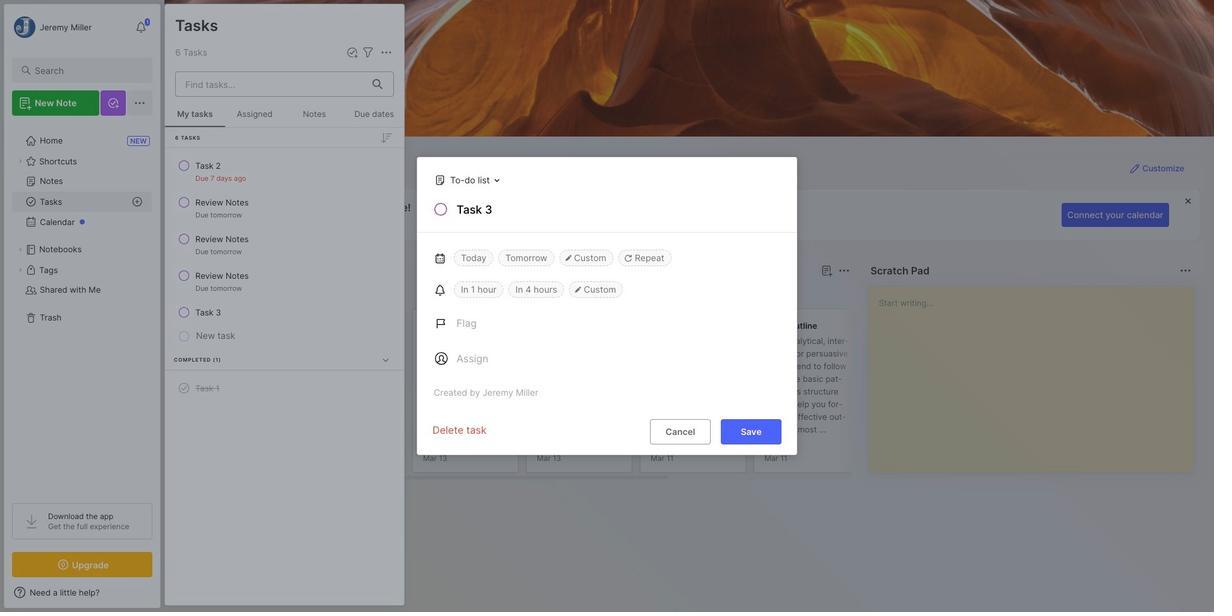 Task type: vqa. For each thing, say whether or not it's contained in the screenshot.
Task 2 0 "CELL"
yes



Task type: describe. For each thing, give the bounding box(es) containing it.
task 1 0 cell
[[195, 382, 220, 395]]

review notes 2 cell
[[195, 233, 249, 245]]

Enter task text field
[[455, 202, 782, 223]]

Start writing… text field
[[879, 286, 1193, 462]]

collapse 01_completed image
[[379, 354, 392, 366]]

new task image
[[346, 46, 359, 59]]

Search text field
[[35, 64, 141, 77]]

task 2 0 cell
[[195, 159, 221, 172]]

tree inside main element
[[4, 123, 160, 492]]

2 row from the top
[[170, 191, 399, 225]]

5 row from the top
[[170, 301, 399, 324]]

thumbnail image
[[651, 396, 699, 445]]

expand tags image
[[16, 266, 24, 274]]

1 tab from the left
[[187, 286, 224, 301]]



Task type: locate. For each thing, give the bounding box(es) containing it.
row
[[170, 154, 399, 188], [170, 191, 399, 225], [170, 228, 399, 262], [170, 264, 399, 298], [170, 301, 399, 324], [170, 377, 399, 400]]

6 row from the top
[[170, 377, 399, 400]]

main element
[[0, 0, 164, 612]]

0 horizontal spatial tab
[[187, 286, 224, 301]]

2 tab from the left
[[229, 286, 281, 301]]

expand notebooks image
[[16, 246, 24, 254]]

row group
[[165, 128, 404, 410], [185, 309, 1095, 481]]

1 row from the top
[[170, 154, 399, 188]]

review notes 3 cell
[[195, 269, 249, 282]]

3 row from the top
[[170, 228, 399, 262]]

tree
[[4, 123, 160, 492]]

task 3 4 cell
[[195, 306, 221, 319]]

Go to note or move task field
[[428, 171, 504, 189]]

review notes 1 cell
[[195, 196, 249, 209]]

tab down review notes 3 cell
[[229, 286, 281, 301]]

tab list
[[187, 286, 848, 301]]

tab up the task 3 4 "cell"
[[187, 286, 224, 301]]

Find tasks… text field
[[178, 74, 365, 95]]

tab
[[187, 286, 224, 301], [229, 286, 281, 301]]

None search field
[[35, 63, 141, 78]]

4 row from the top
[[170, 264, 399, 298]]

none search field inside main element
[[35, 63, 141, 78]]

1 horizontal spatial tab
[[229, 286, 281, 301]]



